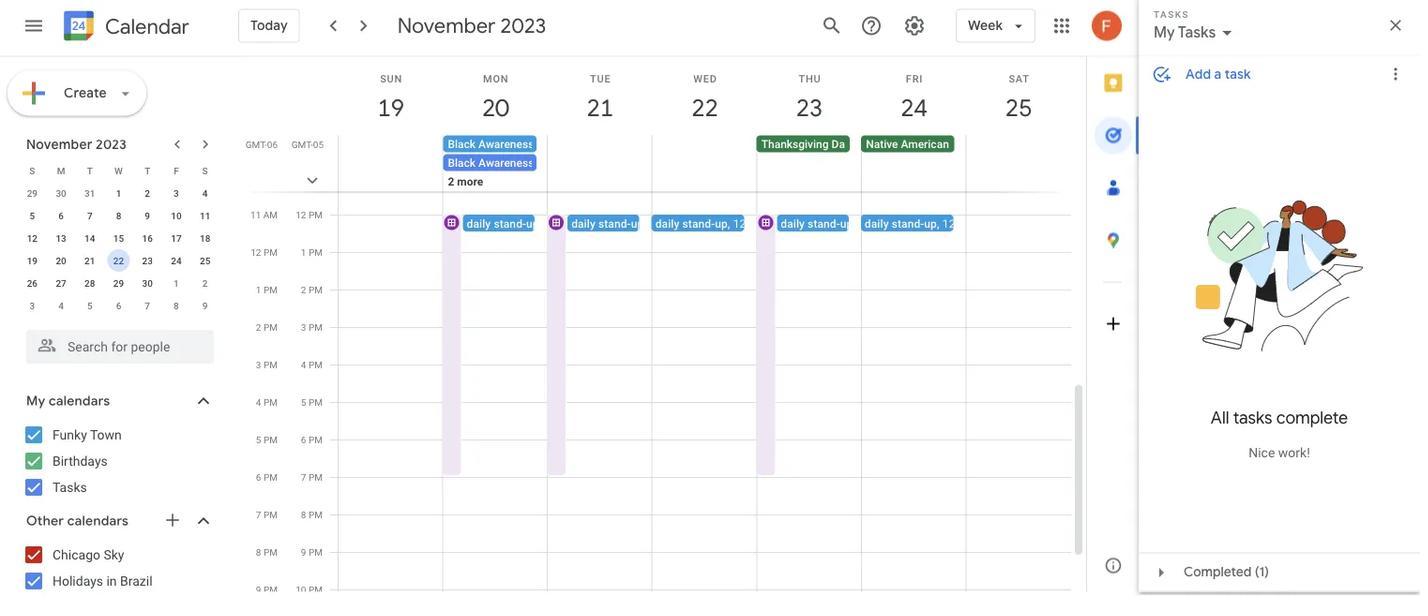 Task type: locate. For each thing, give the bounding box(es) containing it.
sun
[[380, 73, 403, 85]]

0 horizontal spatial 25
[[200, 255, 210, 266]]

1 gmt- from the left
[[246, 139, 267, 151]]

0 vertical spatial 6 pm
[[301, 435, 323, 446]]

0 horizontal spatial s
[[29, 165, 35, 176]]

cell down 21 link
[[548, 136, 652, 211]]

1 vertical spatial 19
[[27, 255, 38, 266]]

sun 19
[[376, 73, 403, 124]]

1 horizontal spatial 22
[[690, 93, 717, 124]]

11 inside row
[[200, 210, 210, 221]]

up
[[526, 218, 539, 231], [631, 218, 644, 231], [715, 218, 728, 231], [840, 218, 853, 231], [924, 218, 937, 231]]

9
[[145, 210, 150, 221], [202, 300, 208, 311], [301, 547, 306, 559], [256, 585, 261, 596]]

17
[[171, 232, 182, 243]]

0 horizontal spatial 8 pm
[[256, 547, 278, 559]]

grid
[[240, 57, 1086, 597]]

black awareness day black awareness day 2 more
[[448, 137, 556, 188]]

1 t from the left
[[87, 165, 93, 176]]

3 daily stand-up from the left
[[781, 218, 853, 231]]

1 horizontal spatial 30
[[142, 277, 153, 288]]

1 horizontal spatial 9 pm
[[301, 547, 323, 559]]

1 horizontal spatial 24
[[900, 93, 927, 124]]

29
[[27, 187, 38, 198], [113, 277, 124, 288]]

Search for people text field
[[38, 330, 203, 364]]

row containing 29
[[18, 182, 220, 204]]

calendars up the 'funky town'
[[49, 393, 110, 409]]

12pm down thanksgiving
[[733, 218, 762, 231]]

up for third daily stand-up button from right
[[526, 218, 539, 231]]

9 inside "element"
[[202, 300, 208, 311]]

awareness
[[479, 137, 534, 151], [479, 156, 534, 169]]

october 31 element
[[79, 182, 101, 204]]

21 down tue
[[586, 93, 613, 124]]

0 vertical spatial 7 pm
[[301, 472, 323, 484]]

1 horizontal spatial 4 pm
[[301, 360, 323, 371]]

1 vertical spatial calendars
[[67, 513, 129, 530]]

1 vertical spatial 9 pm
[[256, 585, 278, 596]]

1 horizontal spatial 29
[[113, 277, 124, 288]]

4
[[202, 187, 208, 198], [58, 300, 64, 311], [301, 360, 306, 371], [256, 397, 261, 409]]

0 vertical spatial 30
[[56, 187, 66, 198]]

30 for "30" element
[[142, 277, 153, 288]]

gmt- left gmt-05 on the top of page
[[246, 139, 267, 151]]

s right f
[[202, 165, 208, 176]]

29 up december 6 element
[[113, 277, 124, 288]]

week
[[968, 17, 1003, 34]]

8 pm
[[301, 510, 323, 521], [256, 547, 278, 559]]

5 up from the left
[[924, 218, 937, 231]]

2 awareness from the top
[[479, 156, 534, 169]]

sat
[[1009, 73, 1030, 85]]

1
[[116, 187, 121, 198], [301, 247, 306, 258], [174, 277, 179, 288], [256, 285, 261, 296]]

29 inside "element"
[[113, 277, 124, 288]]

26
[[27, 277, 38, 288]]

calendars
[[49, 393, 110, 409], [67, 513, 129, 530]]

22 inside the 22 element
[[113, 255, 124, 266]]

2 up from the left
[[631, 218, 644, 231]]

30 down m
[[56, 187, 66, 198]]

1 horizontal spatial 12pm
[[943, 218, 972, 231]]

1 horizontal spatial t
[[145, 165, 150, 176]]

other
[[26, 513, 64, 530]]

1 horizontal spatial 11
[[251, 210, 261, 221]]

1 vertical spatial 4 pm
[[256, 397, 278, 409]]

22 down wed
[[690, 93, 717, 124]]

9 down december 2 element
[[202, 300, 208, 311]]

19 down sun
[[376, 93, 403, 124]]

1 awareness from the top
[[479, 137, 534, 151]]

1 vertical spatial 22
[[113, 255, 124, 266]]

november up mon
[[397, 13, 496, 39]]

other calendars button
[[4, 506, 233, 536]]

0 horizontal spatial 12
[[27, 232, 38, 243]]

10 for 10
[[171, 210, 182, 221]]

november 2023 up mon
[[397, 13, 546, 39]]

1 horizontal spatial 5 pm
[[301, 397, 323, 409]]

1 up from the left
[[526, 218, 539, 231]]

2 gmt- from the left
[[292, 139, 313, 151]]

november 2023 up m
[[26, 136, 127, 152]]

19 up the 26
[[27, 255, 38, 266]]

20 up 27
[[56, 255, 66, 266]]

24
[[900, 93, 927, 124], [171, 255, 182, 266]]

1 horizontal spatial daily stand-up
[[571, 218, 644, 231]]

1 cell from the left
[[339, 136, 443, 211]]

5 pm
[[301, 397, 323, 409], [256, 435, 278, 446]]

0 horizontal spatial 6 pm
[[256, 472, 278, 484]]

1 horizontal spatial 10
[[296, 585, 306, 596]]

2 stand- from the left
[[598, 218, 631, 231]]

other calendars list
[[4, 540, 233, 597]]

my calendars list
[[4, 420, 233, 502]]

29 left october 30 "element"
[[27, 187, 38, 198]]

1 horizontal spatial 8 pm
[[301, 510, 323, 521]]

2 11 from the left
[[251, 210, 261, 221]]

18
[[200, 232, 210, 243]]

10 inside november 2023 grid
[[171, 210, 182, 221]]

chicago
[[53, 547, 100, 562]]

daily
[[467, 218, 491, 231], [571, 218, 596, 231], [655, 218, 680, 231], [781, 218, 805, 231], [865, 218, 889, 231]]

0 horizontal spatial 22
[[113, 255, 124, 266]]

2023 up the w
[[96, 136, 127, 152]]

12 inside row group
[[27, 232, 38, 243]]

21 inside november 2023 grid
[[85, 255, 95, 266]]

cell down "19" link
[[339, 136, 443, 211]]

1 vertical spatial 6 pm
[[256, 472, 278, 484]]

0 horizontal spatial 11
[[200, 210, 210, 221]]

0 vertical spatial 10
[[171, 210, 182, 221]]

sat 25
[[1004, 73, 1031, 124]]

2 12pm from the left
[[943, 218, 972, 231]]

0 vertical spatial 4 pm
[[301, 360, 323, 371]]

1 pm
[[301, 247, 323, 258], [256, 285, 278, 296]]

2 t from the left
[[145, 165, 150, 176]]

0 horizontal spatial 3 pm
[[256, 360, 278, 371]]

1 horizontal spatial 21
[[586, 93, 613, 124]]

1 vertical spatial 2 pm
[[256, 322, 278, 333]]

december 6 element
[[107, 294, 130, 317]]

17 element
[[165, 227, 188, 249]]

26 element
[[21, 272, 43, 294]]

2 pm
[[301, 285, 323, 296], [256, 322, 278, 333]]

1 horizontal spatial daily stand-up , 12pm
[[865, 218, 972, 231]]

1 vertical spatial black
[[448, 156, 476, 169]]

7 pm
[[301, 472, 323, 484], [256, 510, 278, 521]]

gmt-05
[[292, 139, 324, 151]]

0 vertical spatial 24
[[900, 93, 927, 124]]

30 down 23 element
[[142, 277, 153, 288]]

0 horizontal spatial daily stand-up , 12pm
[[655, 218, 762, 231]]

stand-
[[494, 218, 526, 231], [598, 218, 631, 231], [683, 218, 715, 231], [808, 218, 840, 231], [892, 218, 924, 231]]

0 horizontal spatial 23
[[142, 255, 153, 266]]

1 horizontal spatial 2 pm
[[301, 285, 323, 296]]

calendars up chicago sky
[[67, 513, 129, 530]]

2 horizontal spatial daily stand-up
[[781, 218, 853, 231]]

1 daily stand-up from the left
[[467, 218, 539, 231]]

add other calendars image
[[163, 511, 182, 530]]

12pm down native american heritage day
[[943, 218, 972, 231]]

1 horizontal spatial 6 pm
[[301, 435, 323, 446]]

8
[[116, 210, 121, 221], [174, 300, 179, 311], [301, 510, 306, 521], [256, 547, 261, 559]]

black awareness day button up 2 more button
[[443, 154, 556, 171]]

0 vertical spatial black awareness day button
[[443, 136, 556, 152]]

24 down the fri
[[900, 93, 927, 124]]

25 link
[[997, 87, 1041, 130]]

cell down 22 link
[[652, 136, 757, 211]]

30
[[56, 187, 66, 198], [142, 277, 153, 288]]

0 horizontal spatial 21
[[85, 255, 95, 266]]

22
[[690, 93, 717, 124], [113, 255, 124, 266]]

2023 up mon
[[500, 13, 546, 39]]

november 2023
[[397, 13, 546, 39], [26, 136, 127, 152]]

t up the october 31 "element"
[[87, 165, 93, 176]]

13
[[56, 232, 66, 243]]

21
[[586, 93, 613, 124], [85, 255, 95, 266]]

9 pm left 10 pm at the left bottom
[[256, 585, 278, 596]]

10
[[171, 210, 182, 221], [296, 585, 306, 596]]

2 cell from the left
[[443, 136, 556, 211]]

2 s from the left
[[202, 165, 208, 176]]

awareness down 20 link
[[479, 137, 534, 151]]

None search field
[[0, 322, 233, 364]]

6
[[58, 210, 64, 221], [116, 300, 121, 311], [301, 435, 306, 446], [256, 472, 261, 484]]

28 element
[[79, 272, 101, 294]]

11
[[200, 210, 210, 221], [251, 210, 261, 221]]

0 horizontal spatial 20
[[56, 255, 66, 266]]

row
[[330, 136, 1086, 211], [18, 159, 220, 182], [18, 182, 220, 204], [18, 204, 220, 227], [18, 227, 220, 249], [18, 249, 220, 272], [18, 272, 220, 294], [18, 294, 220, 317]]

22 down 15
[[113, 255, 124, 266]]

1 vertical spatial 30
[[142, 277, 153, 288]]

s up 'october 29' element
[[29, 165, 35, 176]]

30 inside "30" element
[[142, 277, 153, 288]]

native
[[866, 137, 898, 151]]

gmt- for 05
[[292, 139, 313, 151]]

0 horizontal spatial 2 pm
[[256, 322, 278, 333]]

12 down 11 am on the top of page
[[251, 247, 261, 258]]

other calendars
[[26, 513, 129, 530]]

1 vertical spatial november
[[26, 136, 92, 152]]

row group containing 29
[[18, 182, 220, 317]]

0 vertical spatial 23
[[795, 93, 822, 124]]

12 element
[[21, 227, 43, 249]]

m
[[57, 165, 65, 176]]

1 horizontal spatial gmt-
[[292, 139, 313, 151]]

0 horizontal spatial 29
[[27, 187, 38, 198]]

0 horizontal spatial 19
[[27, 255, 38, 266]]

0 vertical spatial awareness
[[479, 137, 534, 151]]

1 horizontal spatial november
[[397, 13, 496, 39]]

f
[[174, 165, 179, 176]]

1 horizontal spatial 7 pm
[[301, 472, 323, 484]]

cell down 20 link
[[443, 136, 556, 211]]

mon
[[483, 73, 509, 85]]

row containing 19
[[18, 249, 220, 272]]

1 horizontal spatial 2023
[[500, 13, 546, 39]]

12
[[296, 210, 306, 221], [27, 232, 38, 243], [251, 247, 261, 258]]

22 element
[[107, 249, 130, 272]]

3 pm
[[301, 322, 323, 333], [256, 360, 278, 371]]

t left f
[[145, 165, 150, 176]]

12 right am
[[296, 210, 306, 221]]

19 element
[[21, 249, 43, 272]]

9 pm up 10 pm at the left bottom
[[301, 547, 323, 559]]

cell down 25 link
[[966, 136, 1070, 211]]

1 stand- from the left
[[494, 218, 526, 231]]

11 up 18
[[200, 210, 210, 221]]

1 horizontal spatial 19
[[376, 93, 403, 124]]

4 daily from the left
[[781, 218, 805, 231]]

0 vertical spatial 29
[[27, 187, 38, 198]]

12 pm down 11 am on the top of page
[[251, 247, 278, 258]]

1 vertical spatial 12 pm
[[251, 247, 278, 258]]

thu
[[799, 73, 821, 85]]

23
[[795, 93, 822, 124], [142, 255, 153, 266]]

pm
[[309, 210, 323, 221], [264, 247, 278, 258], [309, 247, 323, 258], [264, 285, 278, 296], [309, 285, 323, 296], [264, 322, 278, 333], [309, 322, 323, 333], [264, 360, 278, 371], [309, 360, 323, 371], [264, 397, 278, 409], [309, 397, 323, 409], [264, 435, 278, 446], [309, 435, 323, 446], [264, 472, 278, 484], [309, 472, 323, 484], [264, 510, 278, 521], [309, 510, 323, 521], [264, 547, 278, 559], [309, 547, 323, 559], [264, 585, 278, 596], [309, 585, 323, 596]]

4 pm
[[301, 360, 323, 371], [256, 397, 278, 409]]

9 left 10 pm at the left bottom
[[256, 585, 261, 596]]

2 horizontal spatial 12
[[296, 210, 306, 221]]

awareness up 2 more button
[[479, 156, 534, 169]]

24 element
[[165, 249, 188, 272]]

5 cell from the left
[[966, 136, 1070, 211]]

1 vertical spatial 2023
[[96, 136, 127, 152]]

calendar heading
[[101, 13, 189, 39]]

my calendars
[[26, 393, 110, 409]]

0 vertical spatial 2023
[[500, 13, 546, 39]]

0 horizontal spatial 12pm
[[733, 218, 762, 231]]

0 horizontal spatial 24
[[171, 255, 182, 266]]

0 horizontal spatial 5 pm
[[256, 435, 278, 446]]

1 vertical spatial 5 pm
[[256, 435, 278, 446]]

25 down sat at the right of page
[[1004, 93, 1031, 124]]

cell
[[339, 136, 443, 211], [443, 136, 556, 211], [548, 136, 652, 211], [652, 136, 757, 211], [966, 136, 1070, 211]]

20 down mon
[[481, 93, 508, 124]]

0 vertical spatial black
[[448, 137, 476, 151]]

9 pm
[[301, 547, 323, 559], [256, 585, 278, 596]]

23 down 16 at the top left of the page
[[142, 255, 153, 266]]

0 vertical spatial 12
[[296, 210, 306, 221]]

up for 1st daily stand-up button from right
[[840, 218, 853, 231]]

gmt- right 06
[[292, 139, 313, 151]]

6 inside december 6 element
[[116, 300, 121, 311]]

,
[[728, 218, 730, 231], [937, 218, 940, 231]]

0 vertical spatial 21
[[586, 93, 613, 124]]

0 horizontal spatial 4 pm
[[256, 397, 278, 409]]

21 link
[[579, 87, 622, 130]]

24 inside row group
[[171, 255, 182, 266]]

0 vertical spatial 22
[[690, 93, 717, 124]]

2 daily from the left
[[571, 218, 596, 231]]

daily stand-up
[[467, 218, 539, 231], [571, 218, 644, 231], [781, 218, 853, 231]]

12pm
[[733, 218, 762, 231], [943, 218, 972, 231]]

1 horizontal spatial 1 pm
[[301, 247, 323, 258]]

11 left am
[[251, 210, 261, 221]]

12 pm
[[296, 210, 323, 221], [251, 247, 278, 258]]

0 vertical spatial calendars
[[49, 393, 110, 409]]

0 vertical spatial 20
[[481, 93, 508, 124]]

1 daily stand-up , 12pm from the left
[[655, 218, 762, 231]]

today button
[[238, 3, 300, 48]]

22 inside wed 22
[[690, 93, 717, 124]]

1 daily from the left
[[467, 218, 491, 231]]

05
[[313, 139, 324, 151]]

12 up 19 element
[[27, 232, 38, 243]]

5 daily from the left
[[865, 218, 889, 231]]

30 inside october 30 "element"
[[56, 187, 66, 198]]

28
[[85, 277, 95, 288]]

1 vertical spatial 24
[[171, 255, 182, 266]]

21 down '14'
[[85, 255, 95, 266]]

0 horizontal spatial t
[[87, 165, 93, 176]]

my calendars button
[[4, 386, 233, 416]]

4 up from the left
[[840, 218, 853, 231]]

november
[[397, 13, 496, 39], [26, 136, 92, 152]]

tab list
[[1087, 57, 1140, 540]]

22 cell
[[104, 249, 133, 272]]

23 down thu
[[795, 93, 822, 124]]

0 vertical spatial 9 pm
[[301, 547, 323, 559]]

2 black awareness day button from the top
[[443, 154, 556, 171]]

1 vertical spatial 29
[[113, 277, 124, 288]]

daily stand-up , 12pm
[[655, 218, 762, 231], [865, 218, 972, 231]]

12 pm right am
[[296, 210, 323, 221]]

3
[[174, 187, 179, 198], [30, 300, 35, 311], [301, 322, 306, 333], [256, 360, 261, 371]]

0 horizontal spatial gmt-
[[246, 139, 267, 151]]

1 horizontal spatial ,
[[937, 218, 940, 231]]

2 , from the left
[[937, 218, 940, 231]]

0 horizontal spatial 30
[[56, 187, 66, 198]]

7
[[87, 210, 93, 221], [145, 300, 150, 311], [301, 472, 306, 484], [256, 510, 261, 521]]

1 vertical spatial 23
[[142, 255, 153, 266]]

black
[[448, 137, 476, 151], [448, 156, 476, 169]]

0 horizontal spatial 10
[[171, 210, 182, 221]]

1 vertical spatial 10
[[296, 585, 306, 596]]

gmt- for 06
[[246, 139, 267, 151]]

tue
[[590, 73, 611, 85]]

0 vertical spatial 25
[[1004, 93, 1031, 124]]

3 up from the left
[[715, 218, 728, 231]]

25 down 18
[[200, 255, 210, 266]]

november up m
[[26, 136, 92, 152]]

black awareness day button down 20 link
[[443, 136, 556, 152]]

create button
[[8, 71, 146, 116]]

27 element
[[50, 272, 72, 294]]

0 horizontal spatial 1 pm
[[256, 285, 278, 296]]

main drawer image
[[23, 15, 45, 37]]

24 down 17
[[171, 255, 182, 266]]

fri
[[906, 73, 923, 85]]

november 2023 grid
[[18, 159, 220, 317]]

1 vertical spatial 20
[[56, 255, 66, 266]]

december 3 element
[[21, 294, 43, 317]]

1 vertical spatial 12
[[27, 232, 38, 243]]

2
[[448, 175, 454, 188], [145, 187, 150, 198], [202, 277, 208, 288], [301, 285, 306, 296], [256, 322, 261, 333]]

1 11 from the left
[[200, 210, 210, 221]]

5 stand- from the left
[[892, 218, 924, 231]]

1 vertical spatial 8 pm
[[256, 547, 278, 559]]

row group
[[18, 182, 220, 317]]

tasks
[[53, 479, 87, 495]]

1 12pm from the left
[[733, 218, 762, 231]]



Task type: describe. For each thing, give the bounding box(es) containing it.
29 element
[[107, 272, 130, 294]]

4 stand- from the left
[[808, 218, 840, 231]]

2 daily stand-up from the left
[[571, 218, 644, 231]]

tue 21
[[586, 73, 613, 124]]

more
[[457, 175, 483, 188]]

december 8 element
[[165, 294, 188, 317]]

december 2 element
[[194, 272, 216, 294]]

0 vertical spatial 19
[[376, 93, 403, 124]]

funky
[[53, 427, 87, 442]]

1 vertical spatial 1 pm
[[256, 285, 278, 296]]

1 black from the top
[[448, 137, 476, 151]]

18 element
[[194, 227, 216, 249]]

10 for 10 pm
[[296, 585, 306, 596]]

cell containing black awareness day
[[443, 136, 556, 211]]

calendars for other calendars
[[67, 513, 129, 530]]

grid containing 19
[[240, 57, 1086, 597]]

chicago sky
[[53, 547, 124, 562]]

15 element
[[107, 227, 130, 249]]

27
[[56, 277, 66, 288]]

w
[[115, 165, 123, 176]]

31
[[85, 187, 95, 198]]

23 link
[[788, 87, 831, 130]]

23 inside grid
[[142, 255, 153, 266]]

calendar
[[105, 13, 189, 39]]

birthdays
[[53, 453, 108, 469]]

in
[[106, 573, 117, 589]]

row containing 26
[[18, 272, 220, 294]]

0 horizontal spatial 7 pm
[[256, 510, 278, 521]]

row containing 12
[[18, 227, 220, 249]]

10 element
[[165, 204, 188, 227]]

my
[[26, 393, 45, 409]]

29 for 29 "element"
[[113, 277, 124, 288]]

gmt-06
[[246, 139, 278, 151]]

22 link
[[683, 87, 727, 130]]

20 inside mon 20
[[481, 93, 508, 124]]

thanksgiving day button
[[757, 136, 851, 152]]

4 cell from the left
[[652, 136, 757, 211]]

19 link
[[369, 87, 413, 130]]

holidays in brazil
[[53, 573, 153, 589]]

american
[[901, 137, 949, 151]]

23 element
[[136, 249, 159, 272]]

3 cell from the left
[[548, 136, 652, 211]]

0 vertical spatial 2 pm
[[301, 285, 323, 296]]

3 daily from the left
[[655, 218, 680, 231]]

calendar element
[[60, 7, 189, 48]]

29 for 'october 29' element
[[27, 187, 38, 198]]

1 , from the left
[[728, 218, 730, 231]]

14
[[85, 232, 95, 243]]

thanksgiving
[[761, 137, 829, 151]]

16 element
[[136, 227, 159, 249]]

13 element
[[50, 227, 72, 249]]

24 link
[[893, 87, 936, 130]]

1 horizontal spatial 12
[[251, 247, 261, 258]]

11 for 11 am
[[251, 210, 261, 221]]

1 daily stand-up button from the left
[[463, 215, 574, 232]]

december 9 element
[[194, 294, 216, 317]]

21 element
[[79, 249, 101, 272]]

create
[[64, 85, 107, 102]]

20 inside row group
[[56, 255, 66, 266]]

16
[[142, 232, 153, 243]]

1 vertical spatial november 2023
[[26, 136, 127, 152]]

mon 20
[[481, 73, 509, 124]]

row containing 3
[[18, 294, 220, 317]]

11 am
[[251, 210, 278, 221]]

2 inside 'black awareness day black awareness day 2 more'
[[448, 175, 454, 188]]

0 horizontal spatial 9 pm
[[256, 585, 278, 596]]

19 inside 19 element
[[27, 255, 38, 266]]

town
[[90, 427, 122, 442]]

9 up 10 pm at the left bottom
[[301, 547, 306, 559]]

thanksgiving day
[[761, 137, 851, 151]]

today
[[250, 17, 288, 34]]

0 vertical spatial 12 pm
[[296, 210, 323, 221]]

0 horizontal spatial 12 pm
[[251, 247, 278, 258]]

settings menu image
[[903, 15, 926, 37]]

fri 24
[[900, 73, 927, 124]]

1 s from the left
[[29, 165, 35, 176]]

december 1 element
[[165, 272, 188, 294]]

wed
[[693, 73, 717, 85]]

2 daily stand-up button from the left
[[568, 215, 678, 232]]

holidays
[[53, 573, 103, 589]]

tab list inside side panel section
[[1087, 57, 1140, 540]]

1 horizontal spatial 23
[[795, 93, 822, 124]]

30 element
[[136, 272, 159, 294]]

3 stand- from the left
[[683, 218, 715, 231]]

row containing black awareness day
[[330, 136, 1086, 211]]

15
[[113, 232, 124, 243]]

0 vertical spatial november
[[397, 13, 496, 39]]

calendars for my calendars
[[49, 393, 110, 409]]

11 element
[[194, 204, 216, 227]]

14 element
[[79, 227, 101, 249]]

december 4 element
[[50, 294, 72, 317]]

0 vertical spatial 8 pm
[[301, 510, 323, 521]]

sky
[[104, 547, 124, 562]]

up for 2nd daily stand-up button from the right
[[631, 218, 644, 231]]

row containing 5
[[18, 204, 220, 227]]

06
[[267, 139, 278, 151]]

25 inside '25' element
[[200, 255, 210, 266]]

11 for 11
[[200, 210, 210, 221]]

heritage
[[952, 137, 995, 151]]

2 more button
[[443, 173, 537, 190]]

side panel section
[[1086, 57, 1140, 592]]

october 30 element
[[50, 182, 72, 204]]

row containing s
[[18, 159, 220, 182]]

2 daily stand-up , 12pm from the left
[[865, 218, 972, 231]]

20 link
[[474, 87, 517, 130]]

native american heritage day button
[[861, 136, 1017, 152]]

30 for october 30 "element"
[[56, 187, 66, 198]]

10 pm
[[296, 585, 323, 596]]

0 vertical spatial 1 pm
[[301, 247, 323, 258]]

december 5 element
[[79, 294, 101, 317]]

25 element
[[194, 249, 216, 272]]

week button
[[956, 3, 1036, 48]]

thu 23
[[795, 73, 822, 124]]

native american heritage day
[[866, 137, 1017, 151]]

0 vertical spatial november 2023
[[397, 13, 546, 39]]

december 7 element
[[136, 294, 159, 317]]

1 black awareness day button from the top
[[443, 136, 556, 152]]

2 black from the top
[[448, 156, 476, 169]]

brazil
[[120, 573, 153, 589]]

20 element
[[50, 249, 72, 272]]

am
[[263, 210, 278, 221]]

funky town
[[53, 427, 122, 442]]

october 29 element
[[21, 182, 43, 204]]

9 up 16 element
[[145, 210, 150, 221]]

3 daily stand-up button from the left
[[777, 215, 888, 232]]

0 vertical spatial 3 pm
[[301, 322, 323, 333]]

0 horizontal spatial november
[[26, 136, 92, 152]]

wed 22
[[690, 73, 717, 124]]



Task type: vqa. For each thing, say whether or not it's contained in the screenshot.


